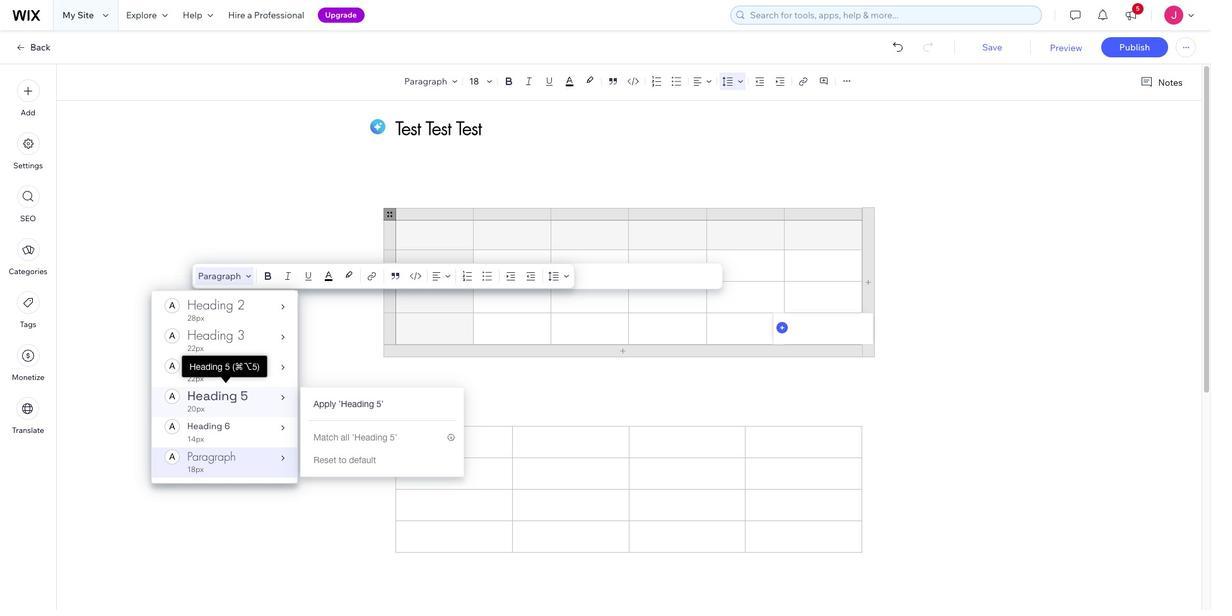 Task type: vqa. For each thing, say whether or not it's contained in the screenshot.


Task type: describe. For each thing, give the bounding box(es) containing it.
1 vertical spatial paragraph button
[[196, 268, 254, 285]]

Font Size field
[[468, 75, 482, 88]]

upgrade button
[[318, 8, 365, 23]]

seo button
[[17, 186, 39, 223]]

2
[[237, 297, 245, 314]]

back button
[[15, 42, 51, 53]]

upgrade
[[325, 10, 357, 20]]

categories
[[9, 267, 47, 276]]

Add a Catchy Title text field
[[396, 117, 849, 140]]

6
[[225, 421, 230, 432]]

09 icons / 05 xlarge48 / 07 arrow / 01 arrow right image for 3
[[282, 335, 285, 340]]

paragraph for the bottommost paragraph 'button'
[[198, 271, 241, 282]]

1 vertical spatial 5'
[[390, 433, 397, 443]]

22px for heading 3
[[187, 344, 204, 353]]

menu containing add
[[0, 72, 56, 443]]

notes button
[[1136, 74, 1187, 91]]

0 vertical spatial 5'
[[377, 400, 384, 410]]

1 vertical spatial 5
[[241, 388, 248, 405]]

notes
[[1159, 77, 1183, 88]]

heading for heading 4
[[187, 358, 237, 374]]

group image for heading 3
[[165, 329, 180, 344]]

09 icons / 05 xlarge48 / 07 arrow / 01 arrow right image for 4
[[282, 365, 285, 370]]

small plus button
[[777, 323, 788, 334]]

hire
[[228, 9, 245, 21]]

18px
[[187, 465, 204, 475]]

reset
[[314, 456, 336, 466]]

translate button
[[12, 398, 44, 436]]

small plus image
[[777, 323, 788, 334]]

categories button
[[9, 239, 47, 276]]

22px for heading 4
[[187, 374, 204, 384]]

20px
[[187, 405, 205, 414]]

1 vertical spatial 'heading
[[352, 433, 388, 443]]

professional
[[254, 9, 305, 21]]

Search for tools, apps, help & more... field
[[747, 6, 1038, 24]]

heading 5
[[187, 388, 248, 405]]

heading for heading 5
[[187, 388, 237, 405]]

settings
[[13, 161, 43, 170]]

help button
[[175, 0, 221, 30]]

group image for heading 5
[[165, 389, 180, 404]]

6 09 icons / 05 xlarge48 / 07 arrow / 01 arrow right image from the top
[[282, 456, 285, 461]]

seo
[[20, 214, 36, 223]]

3
[[237, 328, 245, 344]]

publish button
[[1102, 37, 1169, 57]]

hire a professional
[[228, 9, 305, 21]]

0 vertical spatial 'heading
[[339, 400, 374, 410]]

save
[[983, 42, 1003, 53]]



Task type: locate. For each thing, give the bounding box(es) containing it.
to
[[339, 456, 347, 466]]

heading up the 14px
[[187, 421, 222, 432]]

group image for heading 4
[[165, 359, 180, 374]]

5 down 4
[[241, 388, 248, 405]]

5 up publish "button"
[[1137, 4, 1141, 13]]

settings button
[[13, 133, 43, 170]]

1 22px from the top
[[187, 344, 204, 353]]

22px up heading 4
[[187, 344, 204, 353]]

5 inside button
[[1137, 4, 1141, 13]]

2 22px from the top
[[187, 374, 204, 384]]

4 heading from the top
[[187, 388, 237, 405]]

monetize
[[12, 373, 44, 382]]

0 vertical spatial paragraph
[[405, 76, 447, 87]]

'heading
[[339, 400, 374, 410], [352, 433, 388, 443]]

paragraph
[[405, 76, 447, 87], [198, 271, 241, 282], [187, 450, 236, 465]]

0 horizontal spatial paragraph button
[[196, 268, 254, 285]]

5' right all
[[390, 433, 397, 443]]

5' up match all 'heading 5' at the left bottom of page
[[377, 400, 384, 410]]

heading down 28px
[[187, 328, 233, 344]]

28px
[[187, 314, 204, 323]]

paragraph left font size field
[[405, 76, 447, 87]]

22px up heading 5
[[187, 374, 204, 384]]

site
[[77, 9, 94, 21]]

'heading right apply
[[339, 400, 374, 410]]

tags button
[[17, 292, 39, 329]]

3 heading from the top
[[187, 358, 237, 374]]

2 vertical spatial paragraph
[[187, 450, 236, 465]]

monetize button
[[12, 345, 44, 382]]

5 button
[[1118, 0, 1146, 30]]

add
[[21, 108, 35, 117]]

09 icons / 05 xlarge48 / 07 arrow / 01 arrow right image left reset
[[282, 456, 285, 461]]

save button
[[967, 42, 1018, 53]]

my
[[62, 9, 75, 21]]

heading for heading 2
[[187, 297, 233, 314]]

'heading up default
[[352, 433, 388, 443]]

heading
[[187, 297, 233, 314], [187, 328, 233, 344], [187, 358, 237, 374], [187, 388, 237, 405], [187, 421, 222, 432]]

22px
[[187, 344, 204, 353], [187, 374, 204, 384]]

my site
[[62, 9, 94, 21]]

heading down heading 3
[[187, 358, 237, 374]]

back
[[30, 42, 51, 53]]

group image
[[165, 329, 180, 344], [165, 359, 180, 374], [165, 389, 180, 404], [165, 419, 180, 435], [165, 450, 180, 465]]

group image for heading 6
[[165, 419, 180, 435]]

09 icons / 05 xlarge48 / 07 arrow / 01 arrow right image right 3
[[282, 335, 285, 340]]

paragraph button up heading 2
[[196, 268, 254, 285]]

1 group image from the top
[[165, 329, 180, 344]]

preview
[[1051, 42, 1083, 54]]

all
[[341, 433, 350, 443]]

4 group image from the top
[[165, 419, 180, 435]]

apply
[[314, 400, 336, 410]]

default
[[349, 456, 376, 466]]

paragraph up 18px
[[187, 450, 236, 465]]

heading left 2 at the left of page
[[187, 297, 233, 314]]

14px
[[187, 435, 204, 444]]

5'
[[377, 400, 384, 410], [390, 433, 397, 443]]

2 group image from the top
[[165, 359, 180, 374]]

paragraph up heading 2
[[198, 271, 241, 282]]

publish
[[1120, 42, 1151, 53]]

3 group image from the top
[[165, 389, 180, 404]]

a
[[247, 9, 252, 21]]

1 horizontal spatial paragraph button
[[402, 73, 460, 90]]

match
[[314, 433, 339, 443]]

0 vertical spatial paragraph button
[[402, 73, 460, 90]]

3 09 icons / 05 xlarge48 / 07 arrow / 01 arrow right image from the top
[[282, 365, 285, 370]]

group image
[[165, 298, 180, 313]]

preview button
[[1051, 42, 1083, 54]]

explore
[[126, 9, 157, 21]]

4 09 icons / 05 xlarge48 / 07 arrow / 01 arrow right image from the top
[[282, 396, 285, 401]]

reset to default
[[314, 456, 376, 466]]

paragraph for paragraph 'button' to the top
[[405, 76, 447, 87]]

0 vertical spatial 5
[[1137, 4, 1141, 13]]

0 horizontal spatial 5'
[[377, 400, 384, 410]]

paragraph button
[[402, 73, 460, 90], [196, 268, 254, 285]]

1 heading from the top
[[187, 297, 233, 314]]

apply 'heading 5'
[[314, 400, 384, 410]]

0 horizontal spatial 5
[[241, 388, 248, 405]]

5
[[1137, 4, 1141, 13], [241, 388, 248, 405]]

2 heading from the top
[[187, 328, 233, 344]]

heading 4
[[187, 358, 248, 374]]

paragraph button left font size field
[[402, 73, 460, 90]]

group image for paragraph
[[165, 450, 180, 465]]

09 icons / 05 xlarge48 / 07 arrow / 01 arrow right image right 2 at the left of page
[[282, 305, 285, 310]]

1 horizontal spatial 5
[[1137, 4, 1141, 13]]

5 09 icons / 05 xlarge48 / 07 arrow / 01 arrow right image from the top
[[282, 426, 285, 431]]

09 icons / 05 xlarge48 / 07 arrow / 01 arrow right image right 4
[[282, 365, 285, 370]]

heading for heading 3
[[187, 328, 233, 344]]

4
[[241, 358, 248, 374]]

tags
[[20, 320, 36, 329]]

09 icons / 05 xlarge48 / 07 arrow / 01 arrow right image for 6
[[282, 426, 285, 431]]

match all 'heading 5'
[[314, 433, 397, 443]]

hire a professional link
[[221, 0, 312, 30]]

09 icons / 05 xlarge48 / 07 arrow / 01 arrow right image left apply
[[282, 396, 285, 401]]

0 vertical spatial 22px
[[187, 344, 204, 353]]

5 group image from the top
[[165, 450, 180, 465]]

help
[[183, 9, 202, 21]]

1 horizontal spatial 5'
[[390, 433, 397, 443]]

heading up heading 6
[[187, 388, 237, 405]]

heading for heading 6
[[187, 421, 222, 432]]

1 vertical spatial 22px
[[187, 374, 204, 384]]

heading 3
[[187, 328, 245, 344]]

5 heading from the top
[[187, 421, 222, 432]]

heading 2
[[187, 297, 245, 314]]

translate
[[12, 426, 44, 436]]

09 icons / 05 xlarge48 / 07 arrow / 01 arrow right image right the 6
[[282, 426, 285, 431]]

09 icons / 05 xlarge48 / 07 arrow / 01 arrow right image for 5
[[282, 396, 285, 401]]

2 09 icons / 05 xlarge48 / 07 arrow / 01 arrow right image from the top
[[282, 335, 285, 340]]

09 icons / 05 xlarge48 / 07 arrow / 01 arrow right image for 2
[[282, 305, 285, 310]]

1 09 icons / 05 xlarge48 / 07 arrow / 01 arrow right image from the top
[[282, 305, 285, 310]]

heading 6
[[187, 421, 230, 432]]

menu
[[0, 72, 56, 443]]

add button
[[17, 80, 39, 117]]

09 icons / 05 xlarge48 / 07 arrow / 01 arrow right image
[[282, 305, 285, 310], [282, 335, 285, 340], [282, 365, 285, 370], [282, 396, 285, 401], [282, 426, 285, 431], [282, 456, 285, 461]]

1 vertical spatial paragraph
[[198, 271, 241, 282]]



